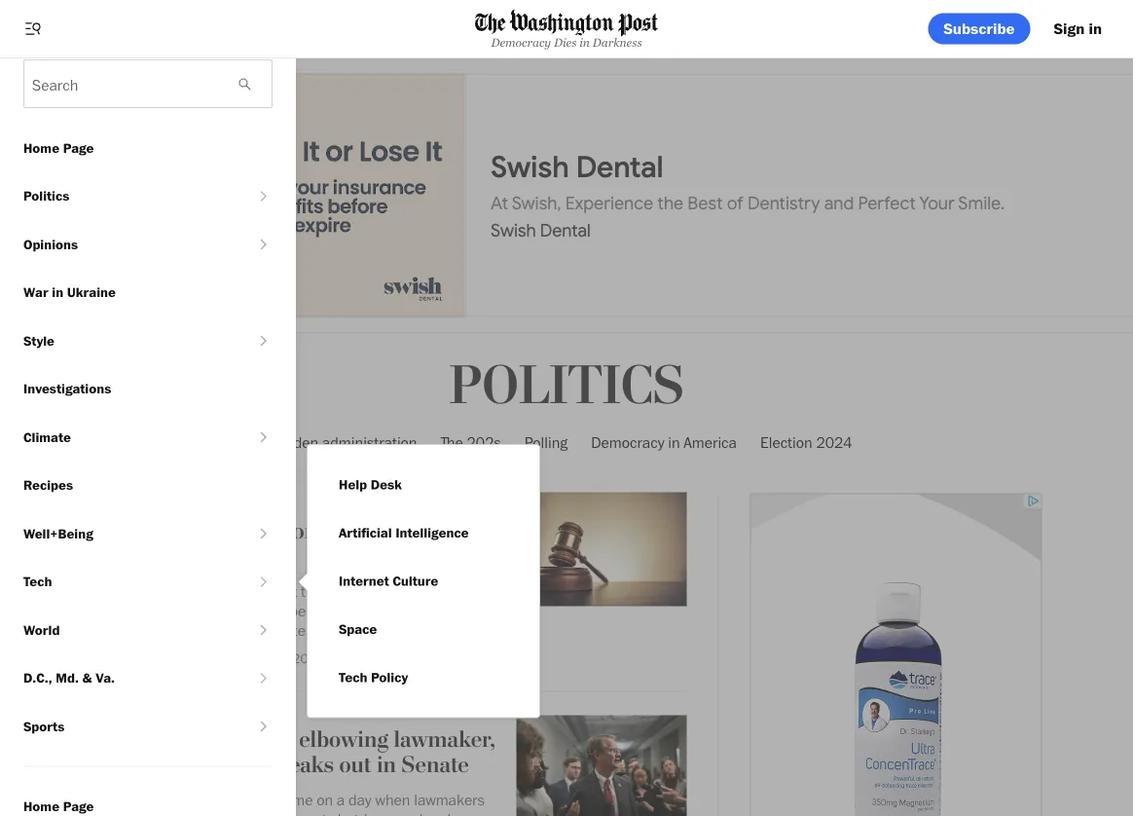 Task type: locate. For each thing, give the bounding box(es) containing it.
sports link
[[0, 702, 255, 751]]

in right "war"
[[52, 284, 63, 301]]

in right the sign
[[1089, 19, 1103, 38]]

nicole up culture
[[391, 517, 452, 545]]

0 horizontal spatial for
[[329, 601, 346, 620]]

on up disagreement
[[144, 601, 160, 620]]

1 horizontal spatial 4th
[[375, 601, 397, 620]]

sections navigation element
[[0, 58, 296, 816]]

home
[[23, 139, 59, 156], [23, 798, 59, 815]]

1 horizontal spatial the
[[441, 433, 463, 452]]

0 vertical spatial the
[[441, 433, 463, 452]]

in inside mccarthy accused of elbowing lawmaker, while fight nearly breaks out in senate
[[377, 751, 396, 779]]

4th up would
[[190, 543, 223, 571]]

0 vertical spatial to
[[165, 543, 184, 571]]

1 horizontal spatial of
[[275, 726, 294, 753]]

1 vertical spatial to
[[182, 810, 195, 816]]

202s
[[467, 433, 501, 452]]

0 vertical spatial advertisement region
[[0, 74, 1134, 317]]

biden
[[281, 433, 319, 452], [91, 517, 149, 545]]

4th
[[190, 543, 223, 571], [375, 601, 397, 620]]

0 vertical spatial tech
[[23, 573, 52, 590]]

tech policy link
[[323, 654, 424, 702]]

in inside the breakdowns in decorum came on a day when lawmakers were laboring to avoid a government shutdown and make sur
[[200, 790, 212, 809]]

in right dies
[[580, 36, 590, 49]]

in inside sign in link
[[1089, 19, 1103, 38]]

the down 'court'
[[244, 621, 265, 640]]

out
[[339, 751, 372, 779]]

to inside the breakdowns in decorum came on a day when lawmakers were laboring to avoid a government shutdown and make sur
[[182, 810, 195, 816]]

has
[[331, 582, 355, 601]]

1 horizontal spatial democracy
[[591, 433, 665, 452]]

to inside biden nominates labor lawyer nicole berner to 4th circuit
[[165, 543, 184, 571]]

page
[[63, 139, 94, 156], [63, 798, 94, 815]]

15,
[[272, 650, 289, 667]]

home page up politics at the left top of the page
[[23, 139, 94, 156]]

in inside democracy dies in darkness link
[[580, 36, 590, 49]]

1 vertical spatial page
[[63, 798, 94, 815]]

0 horizontal spatial circuit
[[228, 543, 295, 571]]

0 vertical spatial for
[[431, 582, 449, 601]]

0 vertical spatial and
[[355, 621, 380, 640]]

seat
[[269, 582, 297, 601]]

1 horizontal spatial biden
[[281, 433, 319, 452]]

berner up "months"
[[91, 543, 160, 571]]

of right accused
[[275, 726, 294, 753]]

election
[[761, 433, 813, 452]]

0 vertical spatial home page link
[[0, 124, 296, 172]]

1 horizontal spatial on
[[317, 790, 333, 809]]

0 vertical spatial home
[[23, 139, 59, 156]]

2 page from the top
[[63, 798, 94, 815]]

circuit
[[228, 543, 295, 571], [401, 601, 443, 620]]

0 vertical spatial a
[[257, 582, 266, 601]]

the for the 202s
[[441, 433, 463, 452]]

and down the when
[[398, 810, 423, 816]]

1 vertical spatial 4th
[[375, 601, 397, 620]]

dialog containing help desk
[[296, 444, 541, 718]]

in inside war in ukraine link
[[52, 284, 63, 301]]

1 horizontal spatial nicole
[[391, 517, 452, 545]]

the up space
[[350, 601, 371, 620]]

biden left administration on the bottom
[[281, 433, 319, 452]]

and inside nicole berner would take a seat that has been open for months on the u.s. court of appeals for the 4th circuit amid disagreement between the white house and senate.
[[355, 621, 380, 640]]

of inside nicole berner would take a seat that has been open for months on the u.s. court of appeals for the 4th circuit amid disagreement between the white house and senate.
[[257, 601, 270, 620]]

world link
[[0, 606, 255, 654]]

0 vertical spatial circuit
[[228, 543, 295, 571]]

shutdown
[[331, 810, 395, 816]]

1 vertical spatial home page
[[23, 798, 94, 815]]

1 vertical spatial democracy
[[591, 433, 665, 452]]

of inside mccarthy accused of elbowing lawmaker, while fight nearly breaks out in senate
[[275, 726, 294, 753]]

2 home from the top
[[23, 798, 59, 815]]

0 vertical spatial berner
[[91, 543, 160, 571]]

a
[[257, 582, 266, 601], [337, 790, 345, 809], [237, 810, 245, 816]]

nicole inside biden nominates labor lawyer nicole berner to 4th circuit
[[391, 517, 452, 545]]

0 horizontal spatial democracy
[[491, 36, 551, 49]]

2023
[[293, 650, 324, 667]]

and inside the breakdowns in decorum came on a day when lawmakers were laboring to avoid a government shutdown and make sur
[[398, 810, 423, 816]]

lawyer
[[319, 517, 386, 545]]

polling
[[525, 433, 568, 452]]

0 horizontal spatial 4th
[[190, 543, 223, 571]]

democracy dies in darkness link
[[475, 9, 658, 49]]

1 home page link from the top
[[0, 124, 296, 172]]

0 vertical spatial democracy
[[491, 36, 551, 49]]

1 horizontal spatial the
[[244, 621, 265, 640]]

circuit up seat at the left bottom
[[228, 543, 295, 571]]

government
[[249, 810, 327, 816]]

biden inside biden nominates labor lawyer nicole berner to 4th circuit
[[91, 517, 149, 545]]

the inside the breakdowns in decorum came on a day when lawmakers were laboring to avoid a government shutdown and make sur
[[91, 790, 113, 809]]

1 vertical spatial home page link
[[0, 783, 296, 816]]

the left u.s.
[[164, 601, 185, 620]]

1 horizontal spatial a
[[257, 582, 266, 601]]

1 vertical spatial circuit
[[401, 601, 443, 620]]

internet culture link
[[323, 557, 454, 605]]

and right house
[[355, 621, 380, 640]]

the
[[164, 601, 185, 620], [350, 601, 371, 620], [244, 621, 265, 640]]

a inside nicole berner would take a seat that has been open for months on the u.s. court of appeals for the 4th circuit amid disagreement between the white house and senate.
[[257, 582, 266, 601]]

1 vertical spatial a
[[337, 790, 345, 809]]

home page link
[[0, 124, 296, 172], [0, 783, 296, 816]]

1 vertical spatial nicole
[[91, 582, 131, 601]]

1 vertical spatial the
[[91, 790, 113, 809]]

the left 202s
[[441, 433, 463, 452]]

page down the while
[[63, 798, 94, 815]]

0 horizontal spatial and
[[355, 621, 380, 640]]

while
[[91, 751, 145, 779]]

0 vertical spatial on
[[144, 601, 160, 620]]

2 vertical spatial a
[[237, 810, 245, 816]]

subscribe link
[[929, 13, 1031, 44]]

0 vertical spatial 4th
[[190, 543, 223, 571]]

subscribe
[[944, 19, 1016, 38]]

for down has
[[329, 601, 346, 620]]

1 vertical spatial tech
[[339, 669, 368, 686]]

a left day
[[337, 790, 345, 809]]

court
[[218, 601, 254, 620]]

1 horizontal spatial tech
[[339, 669, 368, 686]]

breakdowns
[[117, 790, 196, 809]]

home page down the while
[[23, 798, 94, 815]]

d.c., md. & va.
[[23, 670, 115, 686]]

sign
[[1055, 19, 1085, 38]]

biden inside biden administration link
[[281, 433, 319, 452]]

0 vertical spatial nicole
[[391, 517, 452, 545]]

tech left policy
[[339, 669, 368, 686]]

0 vertical spatial home page
[[23, 139, 94, 156]]

of
[[257, 601, 270, 620], [275, 726, 294, 753]]

0 horizontal spatial the
[[91, 790, 113, 809]]

polling link
[[525, 417, 568, 468]]

in left america
[[668, 433, 681, 452]]

1 horizontal spatial and
[[398, 810, 423, 816]]

search and browse sections image
[[23, 19, 43, 38]]

democracy left dies
[[491, 36, 551, 49]]

darkness
[[593, 36, 643, 49]]

tech inside dialog
[[339, 669, 368, 686]]

disagreement
[[91, 621, 181, 640]]

sign in
[[1055, 19, 1103, 38]]

to up would
[[165, 543, 184, 571]]

0 vertical spatial page
[[63, 139, 94, 156]]

1 page from the top
[[63, 139, 94, 156]]

home page
[[23, 139, 94, 156], [23, 798, 94, 815]]

0 horizontal spatial biden
[[91, 517, 149, 545]]

nicole up "months"
[[91, 582, 131, 601]]

2 horizontal spatial a
[[337, 790, 345, 809]]

internet
[[339, 573, 389, 589]]

1 vertical spatial advertisement region
[[751, 493, 1043, 816]]

None search field
[[23, 59, 273, 108], [24, 60, 225, 107], [23, 59, 273, 108], [24, 60, 225, 107]]

1 vertical spatial on
[[317, 790, 333, 809]]

advertisement region
[[0, 74, 1134, 317], [751, 493, 1043, 816]]

1 vertical spatial biden
[[91, 517, 149, 545]]

democracy for democracy in america
[[591, 433, 665, 452]]

0 vertical spatial of
[[257, 601, 270, 620]]

help desk link
[[323, 461, 418, 509]]

home up politics at the left top of the page
[[23, 139, 59, 156]]

administration
[[322, 433, 417, 452]]

1 vertical spatial of
[[275, 726, 294, 753]]

tech inside sections navigation element
[[23, 573, 52, 590]]

biden administration
[[281, 433, 417, 452]]

war in ukraine
[[23, 284, 116, 301]]

for
[[431, 582, 449, 601], [329, 601, 346, 620]]

make
[[427, 810, 463, 816]]

in right out
[[377, 751, 396, 779]]

artificial intelligence
[[339, 525, 469, 541]]

nominates
[[154, 517, 257, 545]]

a left seat at the left bottom
[[257, 582, 266, 601]]

on right 'came'
[[317, 790, 333, 809]]

artificial
[[339, 525, 392, 541]]

1 home from the top
[[23, 139, 59, 156]]

circuit down 'open'
[[401, 601, 443, 620]]

well+being
[[23, 525, 93, 542]]

tech
[[23, 573, 52, 590], [339, 669, 368, 686]]

md.
[[56, 670, 79, 686]]

dialog
[[296, 444, 541, 718]]

democracy inside primary element
[[491, 36, 551, 49]]

1 vertical spatial and
[[398, 810, 423, 816]]

tech up world
[[23, 573, 52, 590]]

0 horizontal spatial tech
[[23, 573, 52, 590]]

berner up disagreement
[[135, 582, 179, 601]]

democracy right polling
[[591, 433, 665, 452]]

0 horizontal spatial on
[[144, 601, 160, 620]]

a down decorum
[[237, 810, 245, 816]]

biden for biden administration
[[281, 433, 319, 452]]

1 vertical spatial home
[[23, 798, 59, 815]]

page up politics at the left top of the page
[[63, 139, 94, 156]]

4th down been
[[375, 601, 397, 620]]

opinions
[[23, 236, 78, 252]]

to left the avoid
[[182, 810, 195, 816]]

0 horizontal spatial nicole
[[91, 582, 131, 601]]

democracy in america
[[591, 433, 737, 452]]

biden up tech link
[[91, 517, 149, 545]]

4th inside nicole berner would take a seat that has been open for months on the u.s. court of appeals for the 4th circuit amid disagreement between the white house and senate.
[[375, 601, 397, 620]]

in up the avoid
[[200, 790, 212, 809]]

investigations link
[[0, 365, 296, 413]]

of right 'court'
[[257, 601, 270, 620]]

0 horizontal spatial of
[[257, 601, 270, 620]]

1 vertical spatial berner
[[135, 582, 179, 601]]

primary element
[[0, 0, 1134, 58]]

0 horizontal spatial the
[[164, 601, 185, 620]]

mccarthy accused of elbowing lawmaker, while fight nearly breaks out in senate link
[[91, 726, 501, 782]]

in inside democracy in america link
[[668, 433, 681, 452]]

the up were
[[91, 790, 113, 809]]

1 horizontal spatial circuit
[[401, 601, 443, 620]]

the breakdowns in decorum came on a day when lawmakers were laboring to avoid a government shutdown and make sur
[[91, 790, 495, 816]]

well+being link
[[0, 509, 255, 558]]

for right 'open'
[[431, 582, 449, 601]]

tech policy
[[339, 669, 408, 686]]

tech for tech
[[23, 573, 52, 590]]

home left were
[[23, 798, 59, 815]]

0 vertical spatial biden
[[281, 433, 319, 452]]

accused
[[192, 726, 270, 753]]

climate
[[23, 429, 71, 445]]



Task type: vqa. For each thing, say whether or not it's contained in the screenshot.
Well+Being Link
yes



Task type: describe. For each thing, give the bounding box(es) containing it.
mccarthy accused of elbowing lawmaker, while fight nearly breaks out in senate
[[91, 726, 496, 779]]

tech link
[[0, 558, 255, 606]]

open
[[395, 582, 427, 601]]

elbowing
[[299, 726, 389, 753]]

came
[[277, 790, 313, 809]]

that
[[301, 582, 327, 601]]

election 2024 link
[[761, 417, 853, 468]]

democracy for democracy dies in darkness
[[491, 36, 551, 49]]

culture
[[393, 573, 439, 589]]

berner inside nicole berner would take a seat that has been open for months on the u.s. court of appeals for the 4th circuit amid disagreement between the white house and senate.
[[135, 582, 179, 601]]

0 horizontal spatial a
[[237, 810, 245, 816]]

months
[[91, 601, 140, 620]]

intelligence
[[396, 525, 469, 541]]

1 horizontal spatial for
[[431, 582, 449, 601]]

space
[[339, 621, 377, 638]]

fight
[[150, 751, 195, 779]]

biden nominates labor lawyer nicole berner to 4th circuit link
[[91, 517, 501, 574]]

&
[[82, 670, 92, 686]]

day
[[349, 790, 372, 809]]

lawmakers
[[414, 790, 485, 809]]

politics
[[23, 188, 69, 204]]

2 horizontal spatial the
[[350, 601, 371, 620]]

america
[[684, 433, 737, 452]]

internet culture
[[339, 573, 439, 589]]

berner inside biden nominates labor lawyer nicole berner to 4th circuit
[[91, 543, 160, 571]]

breaks
[[267, 751, 334, 779]]

labor
[[263, 517, 314, 545]]

artificial intelligence link
[[323, 509, 485, 557]]

between
[[184, 621, 240, 640]]

opinions link
[[0, 220, 255, 268]]

dies
[[554, 36, 577, 49]]

on inside the breakdowns in decorum came on a day when lawmakers were laboring to avoid a government shutdown and make sur
[[317, 790, 333, 809]]

d.c., md. & va. link
[[0, 654, 255, 702]]

nicole berner would take a seat that has been open for months on the u.s. court of appeals for the 4th circuit amid disagreement between the white house and senate.
[[91, 582, 479, 640]]

style
[[23, 332, 55, 349]]

biden administration link
[[281, 417, 417, 468]]

sign in link
[[1039, 13, 1118, 44]]

on inside nicole berner would take a seat that has been open for months on the u.s. court of appeals for the 4th circuit amid disagreement between the white house and senate.
[[144, 601, 160, 620]]

nearly
[[200, 751, 262, 779]]

election 2024
[[761, 433, 853, 452]]

politics link
[[0, 172, 255, 220]]

politics
[[450, 354, 684, 419]]

senate.
[[383, 621, 433, 640]]

tagline, democracy dies in darkness element
[[475, 36, 658, 49]]

biden nominates labor lawyer nicole berner to 4th circuit
[[91, 517, 452, 571]]

the 202s
[[441, 433, 501, 452]]

november 15, 2023
[[209, 650, 324, 667]]

climate link
[[0, 413, 255, 461]]

circuit inside biden nominates labor lawyer nicole berner to 4th circuit
[[228, 543, 295, 571]]

2024
[[817, 433, 853, 452]]

nicole inside nicole berner would take a seat that has been open for months on the u.s. court of appeals for the 4th circuit amid disagreement between the white house and senate.
[[91, 582, 131, 601]]

sports
[[23, 718, 65, 734]]

d.c.,
[[23, 670, 52, 686]]

the for the breakdowns in decorum came on a day when lawmakers were laboring to avoid a government shutdown and make sur
[[91, 790, 113, 809]]

u.s.
[[189, 601, 214, 620]]

4th inside biden nominates labor lawyer nicole berner to 4th circuit
[[190, 543, 223, 571]]

investigations
[[23, 380, 111, 397]]

ukraine
[[67, 284, 116, 301]]

va.
[[96, 670, 115, 686]]

world
[[23, 621, 60, 638]]

politics link
[[450, 354, 684, 419]]

war in ukraine link
[[0, 268, 296, 317]]

style link
[[0, 317, 255, 365]]

avoid
[[199, 810, 234, 816]]

circuit inside nicole berner would take a seat that has been open for months on the u.s. court of appeals for the 4th circuit amid disagreement between the white house and senate.
[[401, 601, 443, 620]]

1 vertical spatial for
[[329, 601, 346, 620]]

laboring
[[126, 810, 179, 816]]

biden for biden nominates labor lawyer nicole berner to 4th circuit
[[91, 517, 149, 545]]

2 home page link from the top
[[0, 783, 296, 816]]

democracy in america link
[[591, 417, 737, 468]]

amid
[[446, 601, 479, 620]]

would
[[183, 582, 222, 601]]

the washington post homepage. image
[[475, 9, 658, 37]]

house
[[309, 621, 351, 640]]

were
[[91, 810, 122, 816]]

war
[[23, 284, 48, 301]]

democracy dies in darkness
[[491, 36, 643, 49]]

recipes link
[[0, 461, 296, 509]]

senate
[[402, 751, 469, 779]]

help
[[339, 476, 367, 493]]

tech for tech policy
[[339, 669, 368, 686]]

recipes
[[23, 477, 73, 493]]

policy
[[371, 669, 408, 686]]

desk
[[371, 476, 402, 493]]

1 home page from the top
[[23, 139, 94, 156]]

mccarthy
[[91, 726, 186, 753]]

decorum
[[216, 790, 273, 809]]

2 home page from the top
[[23, 798, 94, 815]]

take
[[225, 582, 254, 601]]



